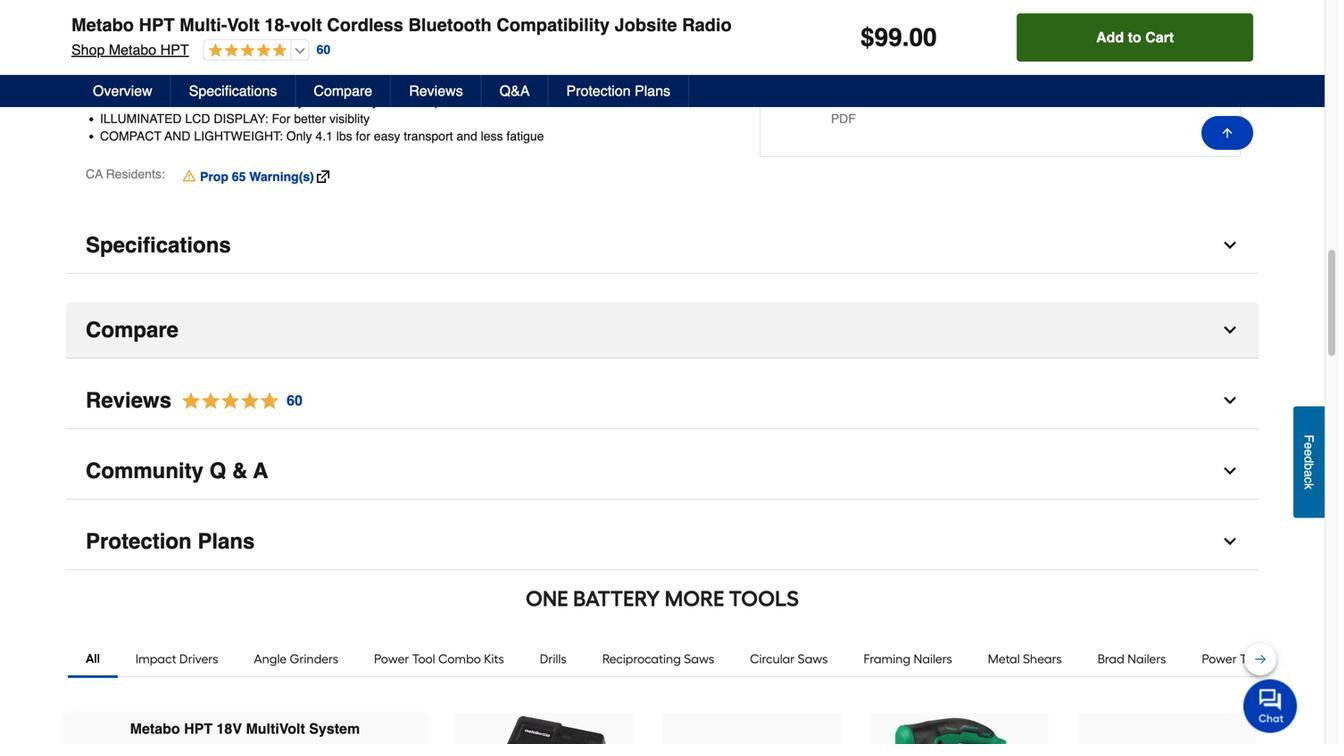 Task type: vqa. For each thing, say whether or not it's contained in the screenshot.
HPT
yes



Task type: describe. For each thing, give the bounding box(es) containing it.
reciprocating saws button
[[584, 642, 732, 677]]

reciprocating
[[602, 651, 681, 667]]

pdf
[[831, 111, 856, 126]]

power tool combo kits button
[[356, 642, 522, 677]]

display:
[[214, 112, 268, 126]]

tool for batteries
[[1240, 651, 1263, 667]]

1
[[330, 77, 337, 91]]

metabo for metabo hpt multi-volt 18-volt cordless bluetooth compatibility jobsite radio
[[71, 15, 134, 35]]

protection plans for the top protection plans 'button'
[[566, 83, 670, 99]]

metabo hpt multi-volt 18-volt cordless bluetooth compatibility jobsite radio
[[71, 15, 732, 35]]

1 vertical spatial compare
[[86, 318, 179, 342]]

chevron down image for protection plans
[[1221, 533, 1239, 551]]

reviews inside reviews button
[[409, 83, 463, 99]]

battery
[[573, 586, 660, 612]]

c
[[1331, 651, 1338, 667]]

shop metabo hpt
[[71, 42, 189, 58]]

transport
[[404, 129, 453, 143]]

jobsite
[[615, 15, 677, 35]]

add to cart
[[1096, 29, 1174, 46]]

$ 99 . 00
[[860, 23, 937, 52]]

chevron down image for specifications
[[1221, 236, 1239, 254]]

tool for combo
[[412, 651, 435, 667]]

chevron down image for reviews
[[1221, 392, 1239, 409]]

power tool combo kits
[[374, 651, 504, 667]]

reciprocating saws
[[602, 651, 714, 667]]

all
[[86, 651, 100, 666]]

15
[[254, 59, 268, 73]]

residents:
[[106, 167, 165, 181]]

power for power tool combo kits
[[374, 651, 409, 667]]

volt
[[290, 15, 322, 35]]

for
[[356, 129, 370, 143]]

add to cart button
[[1017, 13, 1253, 62]]

peace
[[212, 77, 246, 91]]

framing
[[864, 651, 911, 667]]

kits
[[484, 651, 504, 667]]

batteries
[[1266, 651, 1316, 667]]

impact drivers button
[[118, 642, 236, 677]]

bluetooth
[[408, 15, 492, 35]]

one
[[526, 586, 568, 612]]

cordless
[[327, 15, 403, 35]]

lcd
[[185, 112, 210, 126]]

1 horizontal spatial &
[[1319, 651, 1328, 667]]

compatibility
[[497, 15, 610, 35]]

18v
[[216, 721, 242, 737]]

brad nailers
[[1098, 651, 1166, 667]]

metal
[[988, 651, 1020, 667]]

bluetooth®
[[100, 94, 185, 108]]

specifications for specifications button to the bottom
[[86, 233, 231, 257]]

metabo hpt 18-volt variable speed keyless cordless jigsaw (bare tool) image
[[888, 713, 1031, 744]]

cart
[[1145, 29, 1174, 46]]

equalizer
[[390, 59, 441, 73]]

visiblity
[[329, 112, 370, 126]]

0 horizontal spatial &
[[232, 459, 248, 483]]

metal shears button
[[970, 642, 1080, 677]]

prop
[[200, 169, 228, 184]]

framing nailers button
[[846, 642, 970, 677]]

0 vertical spatial and
[[331, 59, 352, 73]]

community q & a
[[86, 459, 268, 483]]

c
[[1302, 477, 1316, 483]]

mind
[[263, 77, 291, 91]]

arrow up image
[[1220, 126, 1234, 140]]

less
[[481, 129, 503, 143]]

warranty:
[[100, 77, 174, 91]]

with
[[226, 59, 251, 73]]

metal shears
[[988, 651, 1062, 667]]

00
[[909, 23, 937, 52]]

1 vertical spatial protection plans button
[[66, 514, 1259, 570]]

q&a button
[[482, 75, 548, 107]]

powerful sound: with 15 level bass and treble equalizer adjustments warranty: enjoy peace of mind with a 1 year warranty on the tool body bluetooth® connection: play music from your smart phone or tablet illuminated lcd display: for better visiblity compact and lightweight: only 4.1 lbs for easy transport and less fatigue
[[100, 59, 544, 143]]

treble
[[355, 59, 386, 73]]

.
[[902, 23, 909, 52]]

4.1
[[315, 129, 333, 143]]

plans for the top protection plans 'button'
[[635, 83, 670, 99]]

1 horizontal spatial compare
[[314, 83, 372, 99]]

1 vertical spatial reviews
[[86, 388, 171, 413]]

warning image
[[183, 168, 195, 183]]

1 vertical spatial compare button
[[66, 302, 1259, 359]]

99
[[874, 23, 902, 52]]

multivolt
[[246, 721, 305, 737]]

0 vertical spatial specifications button
[[171, 75, 296, 107]]

lightweight:
[[194, 129, 283, 143]]

prop 65 warning(s)
[[200, 169, 314, 184]]

specifications for the topmost specifications button
[[189, 83, 277, 99]]

nailers for brad nailers
[[1127, 651, 1166, 667]]

tablet
[[487, 94, 518, 108]]

system
[[309, 721, 360, 737]]

body
[[482, 77, 509, 91]]

ca
[[86, 167, 103, 181]]

link icon image
[[317, 170, 329, 183]]

q
[[209, 459, 226, 483]]

b
[[1302, 463, 1316, 470]]

multi-
[[180, 15, 227, 35]]

metabo for metabo hpt 18v multivolt system
[[130, 721, 180, 737]]

play
[[280, 94, 304, 108]]

4.7 stars image containing 60
[[171, 389, 303, 413]]



Task type: locate. For each thing, give the bounding box(es) containing it.
chevron down image for community q & a
[[1221, 462, 1239, 480]]

metabo hpt multivolt 18-v 2-pack lithium-ion battery and charger (charger included) image
[[472, 713, 615, 744]]

saws for reciprocating saws
[[684, 651, 714, 667]]

0 horizontal spatial power
[[374, 651, 409, 667]]

& left a
[[232, 459, 248, 483]]

0 vertical spatial reviews
[[409, 83, 463, 99]]

compact
[[100, 129, 161, 143]]

1 saws from the left
[[684, 651, 714, 667]]

d
[[1302, 456, 1316, 463]]

1 e from the top
[[1302, 442, 1316, 449]]

2 saws from the left
[[798, 651, 828, 667]]

e up "b"
[[1302, 449, 1316, 456]]

a
[[253, 459, 268, 483]]

fatigue
[[506, 129, 544, 143]]

a
[[320, 77, 327, 91], [1302, 470, 1316, 477]]

2 vertical spatial chevron down image
[[1221, 533, 1239, 551]]

protection plans button up one battery more tools
[[66, 514, 1259, 570]]

nailers for framing nailers
[[914, 651, 952, 667]]

power tool batteries & c
[[1202, 651, 1338, 667]]

a inside powerful sound: with 15 level bass and treble equalizer adjustments warranty: enjoy peace of mind with a 1 year warranty on the tool body bluetooth® connection: play music from your smart phone or tablet illuminated lcd display: for better visiblity compact and lightweight: only 4.1 lbs for easy transport and less fatigue
[[320, 77, 327, 91]]

protection down compatibility
[[566, 83, 631, 99]]

2 vertical spatial hpt
[[184, 721, 213, 737]]

0 vertical spatial specifications
[[189, 83, 277, 99]]

e up d at the bottom of page
[[1302, 442, 1316, 449]]

more
[[665, 586, 724, 612]]

nailers
[[914, 651, 952, 667], [1127, 651, 1166, 667]]

0 vertical spatial chevron down image
[[1221, 236, 1239, 254]]

1 horizontal spatial tool
[[1240, 651, 1263, 667]]

1 horizontal spatial plans
[[635, 83, 670, 99]]

and
[[331, 59, 352, 73], [456, 129, 477, 143]]

1 vertical spatial 60
[[287, 392, 302, 409]]

1 vertical spatial protection
[[86, 529, 192, 554]]

60 inside 4.7 stars image
[[287, 392, 302, 409]]

1 vertical spatial protection plans
[[86, 529, 255, 554]]

0 horizontal spatial saws
[[684, 651, 714, 667]]

0 vertical spatial compare
[[314, 83, 372, 99]]

level
[[272, 59, 297, 73]]

and
[[164, 129, 190, 143]]

drills
[[540, 651, 567, 667]]

saws right reciprocating
[[684, 651, 714, 667]]

nailers right framing
[[914, 651, 952, 667]]

hpt for 18v
[[184, 721, 213, 737]]

overview
[[93, 83, 152, 99]]

chevron down image inside protection plans 'button'
[[1221, 533, 1239, 551]]

metabo
[[71, 15, 134, 35], [109, 42, 156, 58], [130, 721, 180, 737]]

0 horizontal spatial reviews
[[86, 388, 171, 413]]

framing nailers
[[864, 651, 952, 667]]

warning(s)
[[249, 169, 314, 184]]

1 vertical spatial chevron down image
[[1221, 321, 1239, 339]]

1 horizontal spatial saws
[[798, 651, 828, 667]]

tools
[[729, 586, 799, 612]]

a left 1
[[320, 77, 327, 91]]

year
[[340, 77, 366, 91]]

0 vertical spatial compare button
[[296, 75, 391, 107]]

0 horizontal spatial protection plans
[[86, 529, 255, 554]]

1 power from the left
[[374, 651, 409, 667]]

radio
[[682, 15, 732, 35]]

2 nailers from the left
[[1127, 651, 1166, 667]]

brad nailers button
[[1080, 642, 1184, 677]]

from
[[344, 94, 369, 108]]

plans down q
[[198, 529, 255, 554]]

impact drivers
[[136, 651, 218, 667]]

&
[[232, 459, 248, 483], [1319, 651, 1328, 667]]

e
[[1302, 442, 1316, 449], [1302, 449, 1316, 456]]

shop
[[71, 42, 105, 58]]

0 vertical spatial metabo
[[71, 15, 134, 35]]

reviews button
[[391, 75, 482, 107]]

chevron down image inside specifications button
[[1221, 236, 1239, 254]]

0 vertical spatial 60
[[317, 43, 330, 57]]

power left batteries
[[1202, 651, 1237, 667]]

4.7 stars image down volt
[[204, 43, 287, 59]]

protection down the community
[[86, 529, 192, 554]]

0 vertical spatial &
[[232, 459, 248, 483]]

0 vertical spatial hpt
[[139, 15, 175, 35]]

1 horizontal spatial reviews
[[409, 83, 463, 99]]

saws inside reciprocating saws button
[[684, 651, 714, 667]]

circular saws
[[750, 651, 828, 667]]

1 vertical spatial 4.7 stars image
[[171, 389, 303, 413]]

protection
[[566, 83, 631, 99], [86, 529, 192, 554]]

f e e d b a c k button
[[1293, 406, 1325, 518]]

a inside f e e d b a c k button
[[1302, 470, 1316, 477]]

0 vertical spatial protection plans button
[[548, 75, 689, 107]]

0 vertical spatial protection
[[566, 83, 631, 99]]

2 e from the top
[[1302, 449, 1316, 456]]

chevron down image for compare
[[1221, 321, 1239, 339]]

f e e d b a c k
[[1302, 435, 1316, 490]]

protection plans down 'jobsite'
[[566, 83, 670, 99]]

saws right circular
[[798, 651, 828, 667]]

1 vertical spatial &
[[1319, 651, 1328, 667]]

specifications down the residents:
[[86, 233, 231, 257]]

angle
[[254, 651, 287, 667]]

enjoy
[[177, 77, 209, 91]]

protection for the top protection plans 'button'
[[566, 83, 631, 99]]

power inside 'button'
[[374, 651, 409, 667]]

and up 1
[[331, 59, 352, 73]]

power for power tool batteries & c
[[1202, 651, 1237, 667]]

overview button
[[75, 75, 171, 107]]

0 horizontal spatial plans
[[198, 529, 255, 554]]

1 horizontal spatial 60
[[317, 43, 330, 57]]

1 horizontal spatial nailers
[[1127, 651, 1166, 667]]

tool left batteries
[[1240, 651, 1263, 667]]

to
[[1128, 29, 1141, 46]]

or
[[473, 94, 484, 108]]

angle grinders button
[[236, 642, 356, 677]]

combo
[[438, 651, 481, 667]]

1 vertical spatial specifications
[[86, 233, 231, 257]]

ca residents:
[[86, 167, 165, 181]]

protection plans for bottom protection plans 'button'
[[86, 529, 255, 554]]

nailers right brad at the right bottom of page
[[1127, 651, 1166, 667]]

1 horizontal spatial and
[[456, 129, 477, 143]]

0 horizontal spatial 60
[[287, 392, 302, 409]]

prop 65 warning(s) link
[[183, 168, 329, 185]]

1 vertical spatial metabo
[[109, 42, 156, 58]]

easy
[[374, 129, 400, 143]]

tool
[[459, 77, 479, 91]]

60
[[317, 43, 330, 57], [287, 392, 302, 409]]

chat invite button image
[[1243, 679, 1298, 733]]

1 vertical spatial hpt
[[160, 42, 189, 58]]

specifications down "with"
[[189, 83, 277, 99]]

powerful
[[100, 59, 171, 73]]

drills button
[[522, 642, 584, 677]]

brad
[[1098, 651, 1124, 667]]

4.7 stars image up q
[[171, 389, 303, 413]]

chevron down image
[[1221, 392, 1239, 409], [1221, 462, 1239, 480]]

chevron down image inside community q & a button
[[1221, 462, 1239, 480]]

plans down 'jobsite'
[[635, 83, 670, 99]]

impact
[[136, 651, 176, 667]]

protection plans
[[566, 83, 670, 99], [86, 529, 255, 554]]

and left "less"
[[456, 129, 477, 143]]

tool left combo
[[412, 651, 435, 667]]

circular saws button
[[732, 642, 846, 677]]

$
[[860, 23, 874, 52]]

2 chevron down image from the top
[[1221, 462, 1239, 480]]

1 nailers from the left
[[914, 651, 952, 667]]

power inside button
[[1202, 651, 1237, 667]]

0 horizontal spatial compare
[[86, 318, 179, 342]]

hpt up sound: on the top left
[[160, 42, 189, 58]]

0 vertical spatial chevron down image
[[1221, 392, 1239, 409]]

for
[[272, 112, 290, 126]]

illuminated
[[100, 112, 182, 126]]

drivers
[[179, 651, 218, 667]]

3 chevron down image from the top
[[1221, 533, 1239, 551]]

specifications
[[189, 83, 277, 99], [86, 233, 231, 257]]

music
[[308, 94, 340, 108]]

sound:
[[174, 59, 222, 73]]

metabo up the powerful
[[109, 42, 156, 58]]

power left combo
[[374, 651, 409, 667]]

0 vertical spatial protection plans
[[566, 83, 670, 99]]

protection plans down the community q & a
[[86, 529, 255, 554]]

1 horizontal spatial protection
[[566, 83, 631, 99]]

reviews
[[409, 83, 463, 99], [86, 388, 171, 413]]

2 tool from the left
[[1240, 651, 1263, 667]]

0 vertical spatial plans
[[635, 83, 670, 99]]

1 tool from the left
[[412, 651, 435, 667]]

saws for circular saws
[[798, 651, 828, 667]]

metabo down impact
[[130, 721, 180, 737]]

tool
[[412, 651, 435, 667], [1240, 651, 1263, 667]]

community
[[86, 459, 204, 483]]

q&a
[[500, 83, 530, 99]]

0 horizontal spatial protection
[[86, 529, 192, 554]]

1 vertical spatial a
[[1302, 470, 1316, 477]]

0 horizontal spatial and
[[331, 59, 352, 73]]

4.7 stars image
[[204, 43, 287, 59], [171, 389, 303, 413]]

tool inside button
[[1240, 651, 1263, 667]]

1 horizontal spatial a
[[1302, 470, 1316, 477]]

1 horizontal spatial protection plans
[[566, 83, 670, 99]]

metabo up "shop"
[[71, 15, 134, 35]]

2 chevron down image from the top
[[1221, 321, 1239, 339]]

protection for bottom protection plans 'button'
[[86, 529, 192, 554]]

a up k
[[1302, 470, 1316, 477]]

& left the c
[[1319, 651, 1328, 667]]

angle grinders
[[254, 651, 338, 667]]

1 vertical spatial and
[[456, 129, 477, 143]]

plans for bottom protection plans 'button'
[[198, 529, 255, 554]]

1 vertical spatial chevron down image
[[1221, 462, 1239, 480]]

bass
[[301, 59, 327, 73]]

compare button
[[296, 75, 391, 107], [66, 302, 1259, 359]]

metabo hpt 18v multivolt system
[[130, 721, 360, 737]]

0 horizontal spatial nailers
[[914, 651, 952, 667]]

0 vertical spatial 4.7 stars image
[[204, 43, 287, 59]]

hpt
[[139, 15, 175, 35], [160, 42, 189, 58], [184, 721, 213, 737]]

1 vertical spatial specifications button
[[66, 218, 1259, 274]]

2 power from the left
[[1202, 651, 1237, 667]]

1 chevron down image from the top
[[1221, 392, 1239, 409]]

protection plans button
[[548, 75, 689, 107], [66, 514, 1259, 570]]

hpt up "shop metabo hpt"
[[139, 15, 175, 35]]

shears
[[1023, 651, 1062, 667]]

1 horizontal spatial power
[[1202, 651, 1237, 667]]

0 horizontal spatial tool
[[412, 651, 435, 667]]

add
[[1096, 29, 1124, 46]]

smart
[[400, 94, 431, 108]]

2 vertical spatial metabo
[[130, 721, 180, 737]]

hpt for multi-
[[139, 15, 175, 35]]

community q & a button
[[66, 443, 1259, 500]]

0 horizontal spatial a
[[320, 77, 327, 91]]

of
[[250, 77, 260, 91]]

1 vertical spatial plans
[[198, 529, 255, 554]]

saws inside circular saws button
[[798, 651, 828, 667]]

hpt left 18v
[[184, 721, 213, 737]]

the
[[438, 77, 455, 91]]

1 chevron down image from the top
[[1221, 236, 1239, 254]]

connection:
[[189, 94, 276, 108]]

protection plans button down 'jobsite'
[[548, 75, 689, 107]]

chevron down image
[[1221, 236, 1239, 254], [1221, 321, 1239, 339], [1221, 533, 1239, 551]]

compare
[[314, 83, 372, 99], [86, 318, 179, 342]]

tool inside 'button'
[[412, 651, 435, 667]]

0 vertical spatial a
[[320, 77, 327, 91]]



